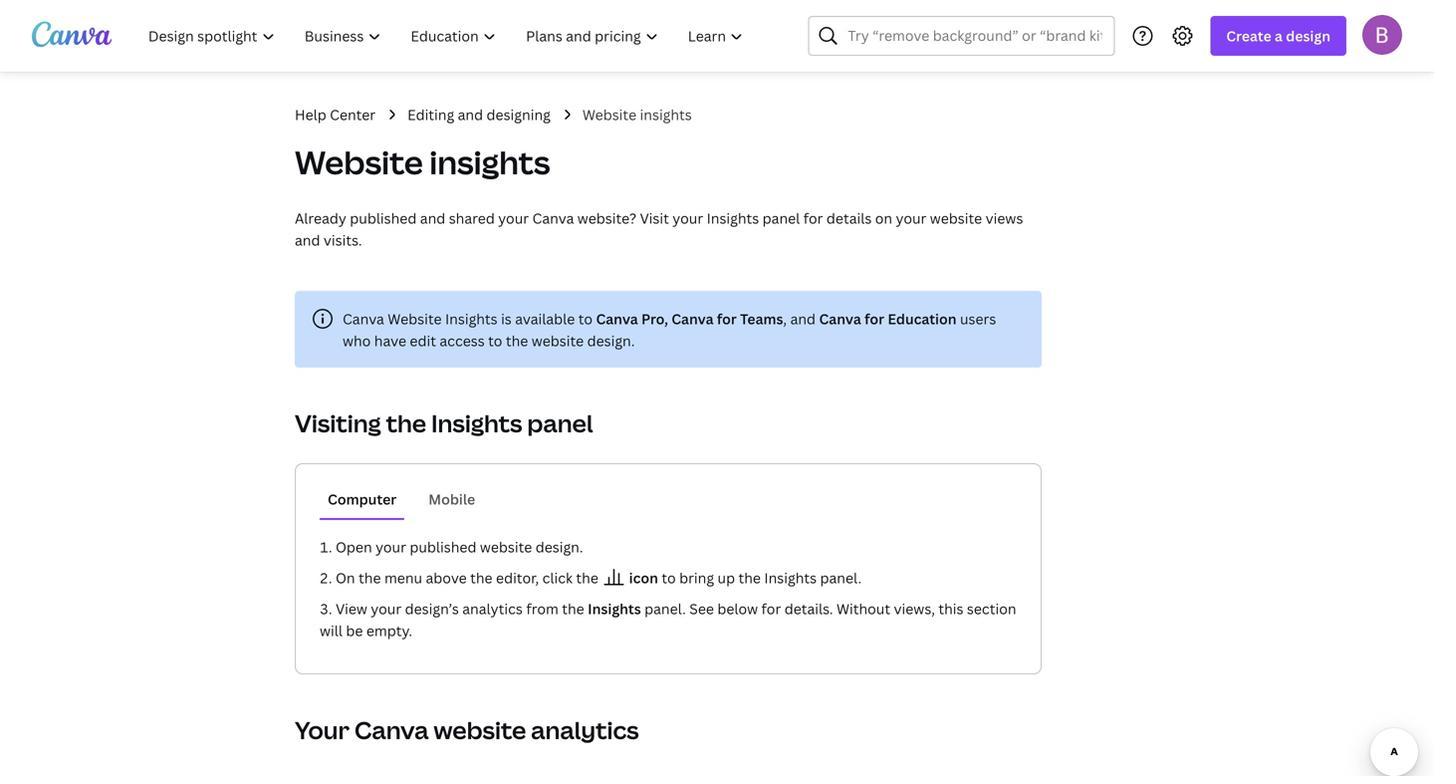 Task type: describe. For each thing, give the bounding box(es) containing it.
designing
[[487, 105, 551, 124]]

views,
[[894, 599, 935, 618]]

your up menu
[[376, 538, 406, 556]]

and left shared
[[420, 209, 446, 228]]

top level navigation element
[[135, 16, 761, 56]]

available
[[515, 309, 575, 328]]

empty.
[[366, 621, 413, 640]]

for left teams
[[717, 309, 737, 328]]

open your published website design.
[[336, 538, 583, 556]]

2 vertical spatial website
[[388, 309, 442, 328]]

pro,
[[642, 309, 668, 328]]

design. inside users who have edit access to the website design.
[[587, 331, 635, 350]]

the up the view your design's analytics from the insights
[[470, 568, 493, 587]]

0 vertical spatial website
[[583, 105, 637, 124]]

editing and designing
[[408, 105, 551, 124]]

edit
[[410, 331, 436, 350]]

help
[[295, 105, 327, 124]]

create
[[1227, 26, 1272, 45]]

teams
[[740, 309, 784, 328]]

insights down icon
[[588, 599, 641, 618]]

Try "remove background" or "brand kit" search field
[[848, 17, 1102, 55]]

for left education on the right of the page
[[865, 309, 885, 328]]

education
[[888, 309, 957, 328]]

already published and shared your canva website? visit your insights panel for details on your website views and visits.
[[295, 209, 1024, 250]]

your right on
[[896, 209, 927, 228]]

visits.
[[324, 231, 362, 250]]

to for available
[[579, 309, 593, 328]]

1 vertical spatial panel
[[527, 407, 593, 439]]

canva left pro,
[[596, 309, 638, 328]]

your
[[295, 714, 350, 746]]

this
[[939, 599, 964, 618]]

your right shared
[[498, 209, 529, 228]]

canva website insights is available to canva pro, canva for teams , and canva for education
[[343, 309, 957, 328]]

insights up details.
[[765, 568, 817, 587]]

insights up access
[[445, 309, 498, 328]]

0 horizontal spatial design.
[[536, 538, 583, 556]]

analytics for design's
[[463, 599, 523, 618]]

website inside users who have edit access to the website design.
[[532, 331, 584, 350]]

and down already
[[295, 231, 320, 250]]

a
[[1275, 26, 1283, 45]]

insights inside already published and shared your canva website? visit your insights panel for details on your website views and visits.
[[707, 209, 759, 228]]

published inside already published and shared your canva website? visit your insights panel for details on your website views and visits.
[[350, 209, 417, 228]]

on
[[875, 209, 893, 228]]

computer button
[[320, 480, 405, 518]]

below
[[718, 599, 758, 618]]

section
[[967, 599, 1017, 618]]

website insights link
[[583, 104, 692, 126]]

and right editing at top
[[458, 105, 483, 124]]

mobile button
[[421, 480, 483, 518]]

the right on on the left bottom of the page
[[359, 568, 381, 587]]

be
[[346, 621, 363, 640]]

without
[[837, 599, 891, 618]]

insights up mobile
[[431, 407, 523, 439]]

the right click
[[576, 568, 599, 587]]

create a design button
[[1211, 16, 1347, 56]]

details.
[[785, 599, 834, 618]]

the right up
[[739, 568, 761, 587]]

users
[[960, 309, 997, 328]]

1 vertical spatial insights
[[430, 140, 550, 184]]

canva inside already published and shared your canva website? visit your insights panel for details on your website views and visits.
[[533, 209, 574, 228]]

your canva website analytics
[[295, 714, 639, 746]]



Task type: vqa. For each thing, say whether or not it's contained in the screenshot.
Neutral Minimalist Travel Vlog YouTube Thumbnail
no



Task type: locate. For each thing, give the bounding box(es) containing it.
to down is
[[488, 331, 503, 350]]

1 horizontal spatial website insights
[[583, 105, 692, 124]]

see
[[690, 599, 714, 618]]

canva left website?
[[533, 209, 574, 228]]

0 vertical spatial website insights
[[583, 105, 692, 124]]

center
[[330, 105, 376, 124]]

visit
[[640, 209, 669, 228]]

open
[[336, 538, 372, 556]]

editing
[[408, 105, 455, 124]]

your up 'empty.'
[[371, 599, 402, 618]]

is
[[501, 309, 512, 328]]

1 vertical spatial analytics
[[531, 714, 639, 746]]

for
[[804, 209, 823, 228], [717, 309, 737, 328], [865, 309, 885, 328], [762, 599, 781, 618]]

0 vertical spatial panel.
[[820, 568, 862, 587]]

2 horizontal spatial to
[[662, 568, 676, 587]]

,
[[784, 309, 787, 328]]

website inside already published and shared your canva website? visit your insights panel for details on your website views and visits.
[[930, 209, 983, 228]]

and right ","
[[791, 309, 816, 328]]

shared
[[449, 209, 495, 228]]

1 horizontal spatial to
[[579, 309, 593, 328]]

website up the edit
[[388, 309, 442, 328]]

panel. inside 'panel. see below for details. without views, this section will be empty.'
[[645, 599, 686, 618]]

for inside 'panel. see below for details. without views, this section will be empty.'
[[762, 599, 781, 618]]

editing and designing link
[[408, 104, 551, 126]]

view your design's analytics from the insights
[[336, 599, 641, 618]]

1 vertical spatial to
[[488, 331, 503, 350]]

for inside already published and shared your canva website? visit your insights panel for details on your website views and visits.
[[804, 209, 823, 228]]

0 horizontal spatial insights
[[430, 140, 550, 184]]

your right visit on the left top of the page
[[673, 209, 704, 228]]

0 horizontal spatial panel
[[527, 407, 593, 439]]

have
[[374, 331, 406, 350]]

visiting
[[295, 407, 381, 439]]

design. up click
[[536, 538, 583, 556]]

to
[[579, 309, 593, 328], [488, 331, 503, 350], [662, 568, 676, 587]]

the right from
[[562, 599, 585, 618]]

0 vertical spatial to
[[579, 309, 593, 328]]

canva
[[533, 209, 574, 228], [343, 309, 384, 328], [596, 309, 638, 328], [672, 309, 714, 328], [819, 309, 862, 328], [355, 714, 429, 746]]

0 vertical spatial design.
[[587, 331, 635, 350]]

help center
[[295, 105, 376, 124]]

1 horizontal spatial insights
[[640, 105, 692, 124]]

1 horizontal spatial panel.
[[820, 568, 862, 587]]

to bring up the insights panel.
[[658, 568, 862, 587]]

1 horizontal spatial analytics
[[531, 714, 639, 746]]

insights
[[707, 209, 759, 228], [445, 309, 498, 328], [431, 407, 523, 439], [765, 568, 817, 587], [588, 599, 641, 618]]

bob builder image
[[1363, 15, 1403, 55]]

view
[[336, 599, 368, 618]]

design
[[1287, 26, 1331, 45]]

panel inside already published and shared your canva website? visit your insights panel for details on your website views and visits.
[[763, 209, 800, 228]]

visiting the insights panel
[[295, 407, 593, 439]]

website right designing
[[583, 105, 637, 124]]

1 vertical spatial published
[[410, 538, 477, 556]]

1 vertical spatial website insights
[[295, 140, 550, 184]]

for left details
[[804, 209, 823, 228]]

and
[[458, 105, 483, 124], [420, 209, 446, 228], [295, 231, 320, 250], [791, 309, 816, 328]]

mobile
[[429, 490, 475, 509]]

the right visiting
[[386, 407, 427, 439]]

from
[[526, 599, 559, 618]]

editor,
[[496, 568, 539, 587]]

panel.
[[820, 568, 862, 587], [645, 599, 686, 618]]

canva right ","
[[819, 309, 862, 328]]

0 vertical spatial published
[[350, 209, 417, 228]]

0 horizontal spatial to
[[488, 331, 503, 350]]

the inside users who have edit access to the website design.
[[506, 331, 528, 350]]

details
[[827, 209, 872, 228]]

0 vertical spatial insights
[[640, 105, 692, 124]]

to inside users who have edit access to the website design.
[[488, 331, 503, 350]]

will
[[320, 621, 343, 640]]

help center link
[[295, 104, 376, 126]]

the
[[506, 331, 528, 350], [386, 407, 427, 439], [359, 568, 381, 587], [470, 568, 493, 587], [576, 568, 599, 587], [739, 568, 761, 587], [562, 599, 585, 618]]

access
[[440, 331, 485, 350]]

design.
[[587, 331, 635, 350], [536, 538, 583, 556]]

analytics for website
[[531, 714, 639, 746]]

published
[[350, 209, 417, 228], [410, 538, 477, 556]]

to for access
[[488, 331, 503, 350]]

canva right your
[[355, 714, 429, 746]]

above
[[426, 568, 467, 587]]

icon
[[626, 568, 658, 587]]

on the menu above the editor, click the
[[336, 568, 602, 587]]

create a design
[[1227, 26, 1331, 45]]

views
[[986, 209, 1024, 228]]

website down center
[[295, 140, 423, 184]]

0 vertical spatial analytics
[[463, 599, 523, 618]]

who
[[343, 331, 371, 350]]

1 horizontal spatial design.
[[587, 331, 635, 350]]

0 vertical spatial panel
[[763, 209, 800, 228]]

to right available
[[579, 309, 593, 328]]

website insights
[[583, 105, 692, 124], [295, 140, 550, 184]]

menu
[[385, 568, 423, 587]]

up
[[718, 568, 735, 587]]

0 horizontal spatial analytics
[[463, 599, 523, 618]]

insights
[[640, 105, 692, 124], [430, 140, 550, 184]]

the down is
[[506, 331, 528, 350]]

computer
[[328, 490, 397, 509]]

panel
[[763, 209, 800, 228], [527, 407, 593, 439]]

click
[[543, 568, 573, 587]]

canva right pro,
[[672, 309, 714, 328]]

published up visits.
[[350, 209, 417, 228]]

website
[[583, 105, 637, 124], [295, 140, 423, 184], [388, 309, 442, 328]]

1 horizontal spatial panel
[[763, 209, 800, 228]]

for down to bring up the insights panel.
[[762, 599, 781, 618]]

already
[[295, 209, 347, 228]]

0 horizontal spatial panel.
[[645, 599, 686, 618]]

on
[[336, 568, 355, 587]]

your
[[498, 209, 529, 228], [673, 209, 704, 228], [896, 209, 927, 228], [376, 538, 406, 556], [371, 599, 402, 618]]

design's
[[405, 599, 459, 618]]

users who have edit access to the website design.
[[343, 309, 997, 350]]

website?
[[578, 209, 637, 228]]

1 vertical spatial website
[[295, 140, 423, 184]]

1 vertical spatial design.
[[536, 538, 583, 556]]

bring
[[680, 568, 714, 587]]

design. down the canva website insights is available to canva pro, canva for teams , and canva for education
[[587, 331, 635, 350]]

0 horizontal spatial website insights
[[295, 140, 550, 184]]

1 vertical spatial panel.
[[645, 599, 686, 618]]

analytics
[[463, 599, 523, 618], [531, 714, 639, 746]]

canva up who
[[343, 309, 384, 328]]

to right icon
[[662, 568, 676, 587]]

website
[[930, 209, 983, 228], [532, 331, 584, 350], [480, 538, 532, 556], [434, 714, 526, 746]]

panel. up without
[[820, 568, 862, 587]]

2 vertical spatial to
[[662, 568, 676, 587]]

panel. left see
[[645, 599, 686, 618]]

panel. see below for details. without views, this section will be empty.
[[320, 599, 1017, 640]]

published up above
[[410, 538, 477, 556]]

insights right visit on the left top of the page
[[707, 209, 759, 228]]



